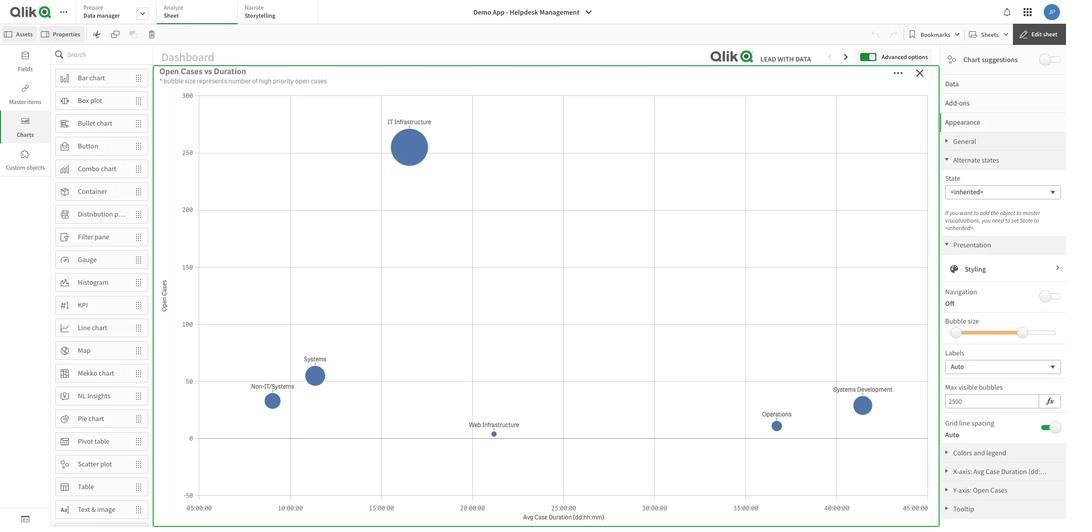 Task type: vqa. For each thing, say whether or not it's contained in the screenshot.
Bar
yes



Task type: describe. For each thing, give the bounding box(es) containing it.
need
[[992, 217, 1004, 225]]

triangle right image for colors and legend
[[940, 451, 953, 456]]

triangle right image for y-
[[940, 488, 953, 493]]

if you want to add the object to master visualizations, you need to set state to <inherited>.
[[945, 209, 1040, 232]]

x-
[[953, 468, 959, 477]]

edit sheet
[[1032, 30, 1057, 38]]

0 horizontal spatial you
[[950, 209, 959, 217]]

app
[[493, 8, 505, 17]]

sheets button
[[967, 26, 1011, 42]]

142 button
[[418, 70, 674, 136]]

open down avg
[[973, 487, 989, 496]]

to left add
[[974, 209, 979, 217]]

narrate storytelling
[[245, 4, 275, 19]]

box
[[78, 96, 89, 105]]

move image for filter pane
[[129, 229, 148, 246]]

avg
[[974, 468, 984, 477]]

master
[[1023, 209, 1040, 217]]

triangle right image for tooltip
[[940, 507, 953, 512]]

fields button
[[0, 45, 51, 78]]

cases
[[311, 77, 327, 85]]

open
[[295, 77, 309, 85]]

set
[[1012, 217, 1019, 225]]

button
[[78, 142, 98, 151]]

nl insights
[[78, 392, 110, 401]]

delete image
[[147, 30, 156, 38]]

add-ons
[[945, 99, 970, 108]]

0 horizontal spatial state
[[945, 174, 960, 183]]

chart for pie chart
[[89, 415, 104, 424]]

move image for table
[[129, 479, 148, 496]]

custom objects button
[[0, 144, 51, 177]]

storytelling
[[245, 12, 275, 19]]

bar chart
[[78, 73, 105, 82]]

styling
[[965, 265, 986, 274]]

max
[[945, 383, 957, 392]]

tooltip
[[953, 505, 974, 514]]

properties button
[[39, 26, 84, 42]]

& for resolved
[[179, 351, 185, 362]]

narrate
[[245, 4, 264, 11]]

demo app - helpdesk management
[[473, 8, 579, 17]]

properties
[[53, 30, 80, 38]]

1 vertical spatial size
[[968, 317, 979, 326]]

cut image
[[93, 30, 101, 38]]

mekko chart
[[78, 369, 114, 378]]

bookmarks button
[[906, 26, 962, 42]]

axis: for y-
[[958, 487, 972, 496]]

general
[[953, 137, 976, 146]]

object image
[[21, 117, 29, 125]]

high
[[219, 72, 252, 93]]

demo
[[473, 8, 491, 17]]

line
[[959, 419, 970, 428]]

priority
[[273, 77, 294, 85]]

the
[[991, 209, 999, 217]]

appearance
[[945, 118, 980, 127]]

grid line spacing auto
[[945, 419, 994, 440]]

duration inside open cases vs duration * bubble size represents number of high priority open cases
[[214, 66, 246, 77]]

move image for pivot table
[[129, 434, 148, 451]]

fields
[[18, 65, 33, 73]]

table
[[94, 438, 109, 447]]

map
[[78, 346, 91, 356]]

custom objects
[[6, 164, 45, 171]]

203
[[779, 93, 834, 133]]

high priority cases 72
[[219, 72, 352, 133]]

link image
[[21, 84, 29, 93]]

move image for nl insights
[[129, 388, 148, 405]]

tab list inside application
[[76, 0, 322, 25]]

move image for mekko chart
[[129, 365, 148, 383]]

text & image
[[78, 506, 115, 515]]

pie chart
[[78, 415, 104, 424]]

open cases by priority type
[[484, 140, 585, 151]]

bubble
[[945, 317, 966, 326]]

scatter
[[78, 460, 99, 469]]

move image for text & image
[[129, 502, 148, 519]]

auto
[[945, 431, 959, 440]]

legend
[[986, 449, 1006, 458]]

distribution
[[78, 210, 113, 219]]

add-
[[945, 99, 959, 108]]

sheet
[[1043, 30, 1057, 38]]

cases inside high priority cases 72
[[310, 72, 352, 93]]

sheet
[[164, 12, 179, 19]]

move image for box plot
[[129, 92, 148, 109]]

edit sheet button
[[1013, 24, 1066, 45]]

data inside tab
[[945, 79, 959, 89]]

bullet
[[78, 119, 95, 128]]

navigation off
[[945, 288, 977, 308]]

axis: for x-
[[959, 468, 972, 477]]

master
[[9, 98, 26, 106]]

open for open cases by priority type
[[484, 140, 503, 151]]

image
[[97, 506, 115, 515]]

pivot table
[[78, 438, 109, 447]]

analyze
[[164, 4, 183, 11]]

(dd:hh:mm)
[[1028, 468, 1064, 477]]

table
[[78, 483, 94, 492]]

open cases vs duration * bubble size represents number of high priority open cases
[[159, 66, 327, 85]]

chart for line chart
[[92, 324, 107, 333]]

states
[[982, 156, 999, 165]]

analyze sheet
[[164, 4, 183, 19]]

chart for bullet chart
[[97, 119, 112, 128]]

add-ons tab
[[940, 94, 1066, 113]]

move image for line chart
[[129, 320, 148, 337]]



Task type: locate. For each thing, give the bounding box(es) containing it.
copy image
[[111, 30, 119, 38]]

cases down case
[[990, 487, 1008, 496]]

filter pane
[[78, 233, 109, 242]]

9 move image from the top
[[129, 502, 148, 519]]

1 horizontal spatial you
[[982, 217, 991, 225]]

axis: up tooltip
[[958, 487, 972, 496]]

chart right combo
[[101, 164, 116, 174]]

plot right the scatter
[[100, 460, 112, 469]]

tab list
[[76, 0, 322, 25]]

move image for scatter plot
[[129, 456, 148, 474]]

1 horizontal spatial duration
[[1001, 468, 1027, 477]]

plot for scatter plot
[[100, 460, 112, 469]]

triangle bottom image
[[940, 157, 953, 162], [940, 242, 953, 247]]

open left resolved
[[158, 351, 177, 362]]

move image for kpi
[[129, 297, 148, 314]]

duration right 'vs'
[[214, 66, 246, 77]]

options
[[908, 53, 928, 61]]

combo chart
[[78, 164, 116, 174]]

1 move image from the top
[[129, 92, 148, 109]]

5 move image from the top
[[129, 229, 148, 246]]

5 move image from the top
[[129, 343, 148, 360]]

max visible bubbles
[[945, 383, 1003, 392]]

priority for 203
[[775, 72, 827, 93]]

Search text field
[[67, 45, 152, 64]]

triangle right image for x-
[[940, 469, 953, 474]]

142
[[519, 93, 574, 133]]

0 vertical spatial axis:
[[959, 468, 972, 477]]

pivot
[[78, 438, 93, 447]]

0 vertical spatial plot
[[90, 96, 102, 105]]

duration
[[214, 66, 246, 77], [1001, 468, 1027, 477]]

3 move image from the top
[[129, 206, 148, 223]]

open for open & resolved cases over time
[[158, 351, 177, 362]]

box plot
[[78, 96, 102, 105]]

move image
[[129, 92, 148, 109], [129, 115, 148, 132], [129, 138, 148, 155], [129, 161, 148, 178], [129, 229, 148, 246], [129, 252, 148, 269], [129, 297, 148, 314], [129, 320, 148, 337], [129, 434, 148, 451], [129, 456, 148, 474], [129, 479, 148, 496], [129, 525, 148, 528]]

state
[[945, 174, 960, 183], [1020, 217, 1033, 225]]

2 triangle right image from the top
[[940, 451, 953, 456]]

& right text
[[91, 506, 96, 515]]

triangle right image
[[940, 469, 953, 474], [940, 488, 953, 493]]

pane
[[95, 233, 109, 242]]

cases right open
[[310, 72, 352, 93]]

state down the alternate in the top right of the page
[[945, 174, 960, 183]]

edit
[[1032, 30, 1042, 38]]

application containing 72
[[0, 0, 1066, 528]]

1 horizontal spatial size
[[968, 317, 979, 326]]

master items button
[[0, 78, 51, 111]]

0 vertical spatial &
[[179, 351, 185, 362]]

size inside open cases vs duration * bubble size represents number of high priority open cases
[[185, 77, 196, 85]]

tab list containing prepare
[[76, 0, 322, 25]]

4 move image from the top
[[129, 161, 148, 178]]

plot right box
[[90, 96, 102, 105]]

priority for 72
[[255, 72, 307, 93]]

chart right mekko on the left of page
[[99, 369, 114, 378]]

triangle bottom image down the <inherited>.
[[940, 242, 953, 247]]

state right set
[[1020, 217, 1033, 225]]

next image
[[1055, 265, 1061, 274]]

ons
[[959, 99, 970, 108]]

& left resolved
[[179, 351, 185, 362]]

demo app - helpdesk management button
[[467, 4, 599, 20]]

bubble
[[164, 77, 183, 85]]

triangle bottom image for alternate states
[[940, 157, 953, 162]]

axis:
[[959, 468, 972, 477], [958, 487, 972, 496]]

y-axis: open cases
[[953, 487, 1008, 496]]

move image
[[129, 70, 148, 87], [129, 183, 148, 201], [129, 206, 148, 223], [129, 274, 148, 292], [129, 343, 148, 360], [129, 365, 148, 383], [129, 388, 148, 405], [129, 411, 148, 428], [129, 502, 148, 519]]

move image for container
[[129, 183, 148, 201]]

chart right bullet
[[97, 119, 112, 128]]

assets
[[16, 30, 33, 38]]

1 vertical spatial axis:
[[958, 487, 972, 496]]

you
[[950, 209, 959, 217], [982, 217, 991, 225]]

plot right distribution
[[114, 210, 126, 219]]

triangle bottom image down general
[[940, 157, 953, 162]]

1 horizontal spatial data
[[945, 79, 959, 89]]

priority inside high priority cases 72
[[255, 72, 307, 93]]

open left 'vs'
[[159, 66, 179, 77]]

6 move image from the top
[[129, 252, 148, 269]]

over
[[245, 351, 262, 362]]

open for open cases vs duration * bubble size represents number of high priority open cases
[[159, 66, 179, 77]]

suggestions
[[982, 55, 1018, 64]]

time
[[264, 351, 282, 362]]

chart for combo chart
[[101, 164, 116, 174]]

manager
[[97, 12, 120, 19]]

1 vertical spatial &
[[91, 506, 96, 515]]

move image for gauge
[[129, 252, 148, 269]]

plot
[[90, 96, 102, 105], [114, 210, 126, 219], [100, 460, 112, 469]]

& for image
[[91, 506, 96, 515]]

y-
[[953, 487, 958, 496]]

triangle right image
[[940, 139, 953, 144], [940, 451, 953, 456], [940, 507, 953, 512]]

data tab
[[940, 74, 1066, 94]]

variables image
[[21, 516, 29, 524]]

move image for distribution plot
[[129, 206, 148, 223]]

0 vertical spatial duration
[[214, 66, 246, 77]]

cases
[[181, 66, 203, 77], [310, 72, 352, 93], [830, 72, 872, 93], [505, 140, 527, 151], [221, 351, 243, 362], [990, 487, 1008, 496]]

11 move image from the top
[[129, 479, 148, 496]]

triangle right image for general
[[940, 139, 953, 144]]

8 move image from the top
[[129, 411, 148, 428]]

4 move image from the top
[[129, 274, 148, 292]]

1 vertical spatial plot
[[114, 210, 126, 219]]

bullet chart
[[78, 119, 112, 128]]

chart for bar chart
[[89, 73, 105, 82]]

1 move image from the top
[[129, 70, 148, 87]]

size
[[185, 77, 196, 85], [968, 317, 979, 326]]

2 triangle right image from the top
[[940, 488, 953, 493]]

6 move image from the top
[[129, 365, 148, 383]]

grid
[[945, 419, 958, 428]]

1 vertical spatial duration
[[1001, 468, 1027, 477]]

cases left by
[[505, 140, 527, 151]]

filter
[[78, 233, 93, 242]]

move image for histogram
[[129, 274, 148, 292]]

assets button
[[2, 26, 37, 42]]

puzzle image
[[21, 150, 29, 158]]

72
[[267, 93, 304, 133]]

cases inside open cases vs duration * bubble size represents number of high priority open cases
[[181, 66, 203, 77]]

labels
[[945, 349, 964, 358]]

1 horizontal spatial &
[[179, 351, 185, 362]]

case
[[986, 468, 1000, 477]]

to right set
[[1034, 217, 1039, 225]]

move image for button
[[129, 138, 148, 155]]

move image for bar chart
[[129, 70, 148, 87]]

chart for mekko chart
[[99, 369, 114, 378]]

low
[[742, 72, 772, 93]]

data up the add-
[[945, 79, 959, 89]]

state inside if you want to add the object to master visualizations, you need to set state to <inherited>.
[[1020, 217, 1033, 225]]

x-axis: avg case duration (dd:hh:mm)
[[953, 468, 1064, 477]]

plot for distribution plot
[[114, 210, 126, 219]]

2 move image from the top
[[129, 115, 148, 132]]

move image for bullet chart
[[129, 115, 148, 132]]

0 horizontal spatial data
[[83, 12, 95, 19]]

9 move image from the top
[[129, 434, 148, 451]]

1 vertical spatial data
[[945, 79, 959, 89]]

8 move image from the top
[[129, 320, 148, 337]]

vs
[[204, 66, 212, 77]]

palette image
[[950, 266, 958, 274]]

0 horizontal spatial size
[[185, 77, 196, 85]]

database image
[[21, 52, 29, 60]]

bubbles
[[979, 383, 1003, 392]]

2 vertical spatial triangle right image
[[940, 507, 953, 512]]

resolved
[[186, 351, 220, 362]]

charts button
[[0, 111, 51, 144]]

objects
[[26, 164, 45, 171]]

mekko
[[78, 369, 97, 378]]

alternate states
[[953, 156, 999, 165]]

next sheet: performance image
[[842, 53, 850, 61]]

axis: left avg
[[959, 468, 972, 477]]

to right object
[[1016, 209, 1022, 217]]

gauge
[[78, 255, 97, 265]]

chart right bar
[[89, 73, 105, 82]]

insights
[[87, 392, 110, 401]]

items
[[27, 98, 41, 106]]

None text field
[[945, 395, 1039, 409]]

1 vertical spatial triangle right image
[[940, 451, 953, 456]]

you right if
[[950, 209, 959, 217]]

0 vertical spatial data
[[83, 12, 95, 19]]

open & resolved cases over time
[[158, 351, 282, 362]]

open expression editor image
[[1045, 396, 1054, 408]]

line
[[78, 324, 90, 333]]

master items
[[9, 98, 41, 106]]

2 vertical spatial plot
[[100, 460, 112, 469]]

chart right pie
[[89, 415, 104, 424]]

1 horizontal spatial priority
[[539, 140, 567, 151]]

colors and legend
[[953, 449, 1006, 458]]

appearance tab
[[940, 113, 1066, 132]]

1 vertical spatial state
[[1020, 217, 1033, 225]]

duration right case
[[1001, 468, 1027, 477]]

open inside open cases vs duration * bubble size represents number of high priority open cases
[[159, 66, 179, 77]]

scatter plot
[[78, 460, 112, 469]]

advanced
[[882, 53, 907, 61]]

size right bubble at right
[[968, 317, 979, 326]]

move image for pie chart
[[129, 411, 148, 428]]

12 move image from the top
[[129, 525, 148, 528]]

data inside prepare data manager
[[83, 12, 95, 19]]

7 move image from the top
[[129, 388, 148, 405]]

triangle right image down "y-"
[[940, 507, 953, 512]]

management
[[540, 8, 579, 17]]

of
[[252, 77, 258, 85]]

2 horizontal spatial priority
[[775, 72, 827, 93]]

chart
[[963, 55, 980, 64]]

open
[[159, 66, 179, 77], [484, 140, 503, 151], [158, 351, 177, 362], [973, 487, 989, 496]]

application
[[0, 0, 1066, 528]]

size right bubble
[[185, 77, 196, 85]]

james peterson image
[[1044, 4, 1060, 20]]

1 triangle right image from the top
[[940, 469, 953, 474]]

triangle right image down auto
[[940, 451, 953, 456]]

1 vertical spatial triangle bottom image
[[940, 242, 953, 247]]

cases down next sheet: performance image
[[830, 72, 872, 93]]

0 vertical spatial triangle right image
[[940, 139, 953, 144]]

cases left over
[[221, 351, 243, 362]]

open left by
[[484, 140, 503, 151]]

charts
[[17, 131, 34, 139]]

1 triangle bottom image from the top
[[940, 157, 953, 162]]

1 triangle right image from the top
[[940, 139, 953, 144]]

1 horizontal spatial state
[[1020, 217, 1033, 225]]

7 move image from the top
[[129, 297, 148, 314]]

represents
[[197, 77, 227, 85]]

priority inside low priority cases 203
[[775, 72, 827, 93]]

2 move image from the top
[[129, 183, 148, 201]]

1 vertical spatial triangle right image
[[940, 488, 953, 493]]

2 triangle bottom image from the top
[[940, 242, 953, 247]]

prepare
[[83, 4, 103, 11]]

off
[[945, 299, 954, 308]]

you left the
[[982, 217, 991, 225]]

0 vertical spatial size
[[185, 77, 196, 85]]

cases inside low priority cases 203
[[830, 72, 872, 93]]

triangle right image down appearance
[[940, 139, 953, 144]]

triangle right image down x-
[[940, 488, 953, 493]]

line chart
[[78, 324, 107, 333]]

0 horizontal spatial priority
[[255, 72, 307, 93]]

bubble size
[[945, 317, 979, 326]]

chart right line
[[92, 324, 107, 333]]

sheets
[[981, 31, 999, 38]]

0 vertical spatial triangle bottom image
[[940, 157, 953, 162]]

colors
[[953, 449, 972, 458]]

0 horizontal spatial &
[[91, 506, 96, 515]]

data down the prepare at the left of the page
[[83, 12, 95, 19]]

advanced options
[[882, 53, 928, 61]]

0 vertical spatial state
[[945, 174, 960, 183]]

helpdesk
[[510, 8, 538, 17]]

scatter chart image
[[948, 56, 956, 64]]

combo
[[78, 164, 99, 174]]

0 vertical spatial triangle right image
[[940, 469, 953, 474]]

want
[[960, 209, 973, 217]]

spacing
[[971, 419, 994, 428]]

plot for box plot
[[90, 96, 102, 105]]

triangle bottom image for presentation
[[940, 242, 953, 247]]

10 move image from the top
[[129, 456, 148, 474]]

3 move image from the top
[[129, 138, 148, 155]]

prepare data manager
[[83, 4, 120, 19]]

triangle right image up "y-"
[[940, 469, 953, 474]]

container
[[78, 187, 107, 196]]

0 horizontal spatial duration
[[214, 66, 246, 77]]

3 triangle right image from the top
[[940, 507, 953, 512]]

move image for combo chart
[[129, 161, 148, 178]]

distribution plot
[[78, 210, 126, 219]]

move image for map
[[129, 343, 148, 360]]

cases left 'vs'
[[181, 66, 203, 77]]

to left set
[[1005, 217, 1010, 225]]



